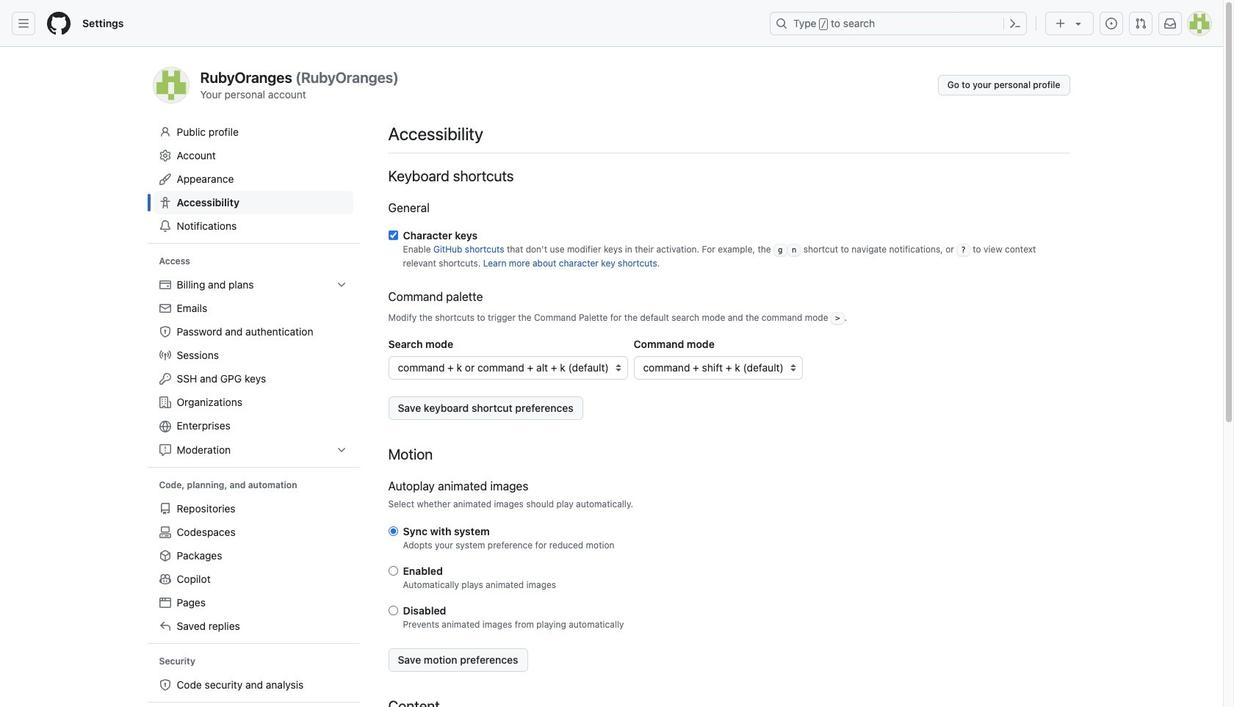 Task type: locate. For each thing, give the bounding box(es) containing it.
notifications image
[[1164, 18, 1176, 29]]

shield lock image down reply icon
[[159, 679, 171, 691]]

issue opened image
[[1106, 18, 1117, 29]]

homepage image
[[47, 12, 71, 35]]

shield lock image
[[159, 326, 171, 338], [159, 679, 171, 691]]

2 vertical spatial list
[[153, 674, 353, 697]]

browser image
[[159, 597, 171, 609]]

git pull request image
[[1135, 18, 1147, 29]]

@rubyoranges image
[[153, 68, 188, 103]]

0 vertical spatial list
[[153, 273, 353, 462]]

globe image
[[159, 421, 171, 433]]

2 list from the top
[[153, 497, 353, 638]]

key image
[[159, 373, 171, 385]]

None radio
[[388, 526, 398, 536], [388, 606, 398, 615], [388, 526, 398, 536], [388, 606, 398, 615]]

0 vertical spatial shield lock image
[[159, 326, 171, 338]]

2 shield lock image from the top
[[159, 679, 171, 691]]

None checkbox
[[388, 231, 398, 240]]

list
[[153, 273, 353, 462], [153, 497, 353, 638], [153, 674, 353, 697]]

broadcast image
[[159, 350, 171, 361]]

accessibility image
[[159, 197, 171, 209]]

plus image
[[1055, 18, 1067, 29]]

shield lock image up the broadcast image
[[159, 326, 171, 338]]

1 vertical spatial shield lock image
[[159, 679, 171, 691]]

1 vertical spatial list
[[153, 497, 353, 638]]

None radio
[[388, 566, 398, 576]]

organization image
[[159, 397, 171, 408]]

paintbrush image
[[159, 173, 171, 185]]

person image
[[159, 126, 171, 138]]

reply image
[[159, 621, 171, 632]]



Task type: vqa. For each thing, say whether or not it's contained in the screenshot.
the topmost charts
no



Task type: describe. For each thing, give the bounding box(es) containing it.
copilot image
[[159, 574, 171, 585]]

3 list from the top
[[153, 674, 353, 697]]

1 list from the top
[[153, 273, 353, 462]]

1 shield lock image from the top
[[159, 326, 171, 338]]

repo image
[[159, 503, 171, 515]]

mail image
[[159, 303, 171, 314]]

triangle down image
[[1073, 18, 1084, 29]]

gear image
[[159, 150, 171, 162]]

command palette image
[[1009, 18, 1021, 29]]

bell image
[[159, 220, 171, 232]]

package image
[[159, 550, 171, 562]]

codespaces image
[[159, 527, 171, 538]]



